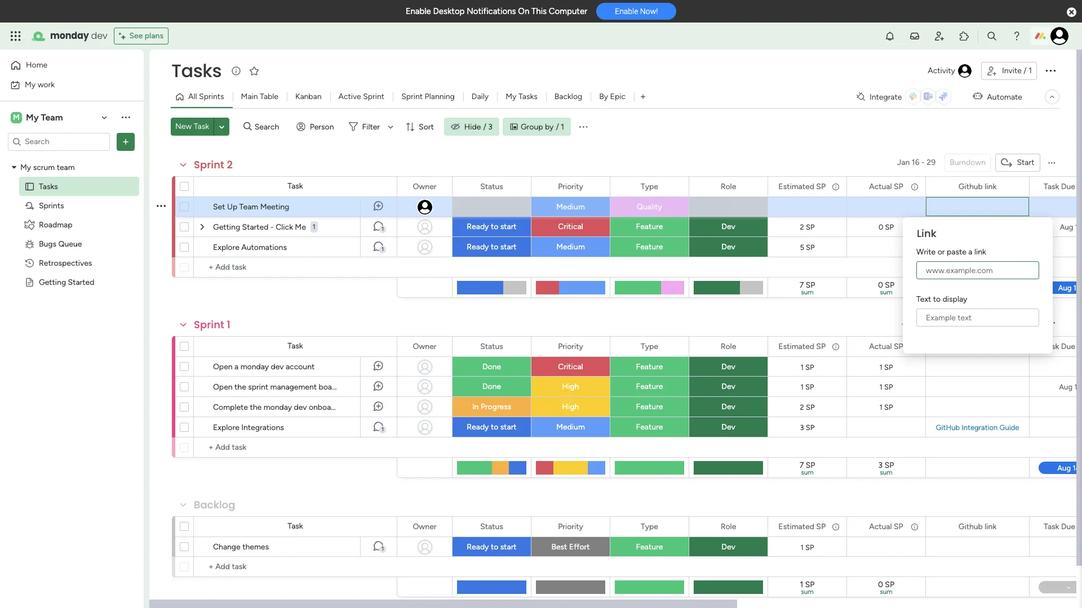 Task type: vqa. For each thing, say whether or not it's contained in the screenshot.
the top Type
yes



Task type: describe. For each thing, give the bounding box(es) containing it.
1 critical from the top
[[558, 222, 583, 232]]

sprints inside list box
[[39, 201, 64, 211]]

7 dev from the top
[[722, 543, 735, 552]]

my work button
[[7, 76, 121, 94]]

sprint 2
[[194, 158, 233, 172]]

start for explore automations
[[500, 242, 517, 252]]

new task
[[175, 122, 209, 131]]

task inside button
[[194, 122, 209, 131]]

0 vertical spatial dev
[[91, 29, 107, 42]]

/ for 1
[[1024, 66, 1027, 76]]

roadmap
[[39, 220, 72, 230]]

11
[[1075, 223, 1081, 231]]

m
[[13, 112, 20, 122]]

2 status from the top
[[480, 342, 503, 351]]

1 task due d from the top
[[1044, 182, 1082, 191]]

ready for explore automations
[[467, 242, 489, 252]]

best effort
[[551, 543, 590, 552]]

2 type field from the top
[[638, 341, 661, 353]]

2 + add task text field from the top
[[200, 561, 392, 574]]

monday for complete
[[264, 403, 292, 413]]

my tasks button
[[497, 88, 546, 106]]

2 task due d from the top
[[1044, 342, 1082, 351]]

6 dev from the top
[[722, 423, 735, 432]]

2 d from the top
[[1077, 342, 1082, 351]]

on
[[518, 6, 529, 16]]

active sprint button
[[330, 88, 393, 106]]

new
[[175, 122, 192, 131]]

Search field
[[252, 119, 286, 135]]

effort
[[569, 543, 590, 552]]

the for complete
[[250, 403, 262, 413]]

3 actual sp from the top
[[869, 522, 903, 532]]

1 role from the top
[[721, 182, 736, 191]]

1 button for getting started - click me
[[360, 217, 397, 237]]

2 critical from the top
[[558, 362, 583, 372]]

see plans button
[[114, 28, 168, 45]]

getting for getting started
[[39, 278, 66, 287]]

my work
[[25, 80, 55, 89]]

board
[[319, 383, 339, 392]]

1 estimated from the top
[[779, 182, 814, 191]]

sprint for sprint 2
[[194, 158, 224, 172]]

1 7 sp sum from the top
[[800, 281, 815, 296]]

3 task due d from the top
[[1044, 522, 1082, 532]]

list box containing my scrum team
[[0, 156, 144, 444]]

2 0 sp sum from the top
[[878, 581, 894, 596]]

select product image
[[10, 30, 21, 42]]

menu image for 1
[[1047, 318, 1056, 327]]

angle down image
[[219, 123, 225, 131]]

Write or paste a link text field
[[916, 262, 1039, 280]]

sprint planning button
[[393, 88, 463, 106]]

3 actual from the top
[[869, 522, 892, 532]]

3 role from the top
[[721, 522, 736, 532]]

3 sp sum
[[878, 461, 894, 477]]

set up team meeting
[[213, 202, 289, 212]]

all
[[188, 92, 197, 101]]

2 dev from the top
[[722, 242, 735, 252]]

ready to start for change themes
[[467, 543, 517, 552]]

3 sp
[[800, 424, 815, 432]]

complete
[[213, 403, 248, 413]]

- for 1
[[923, 318, 926, 327]]

1 role field from the top
[[718, 181, 739, 193]]

29
[[927, 158, 936, 167]]

invite / 1 button
[[981, 62, 1037, 80]]

14
[[1074, 383, 1082, 391]]

1 button for explore automations
[[360, 237, 397, 258]]

2 role from the top
[[721, 342, 736, 351]]

by
[[599, 92, 608, 101]]

0 horizontal spatial 3
[[488, 122, 493, 132]]

+ Add task text field
[[200, 441, 392, 455]]

Text to display text field
[[916, 309, 1039, 327]]

group by / 1
[[521, 122, 564, 132]]

backlog for backlog button
[[554, 92, 582, 101]]

1 type field from the top
[[638, 181, 661, 193]]

Search in workspace field
[[24, 135, 94, 148]]

5 feature from the top
[[636, 402, 663, 412]]

2 vertical spatial tasks
[[39, 182, 58, 191]]

main
[[241, 92, 258, 101]]

3 status from the top
[[480, 522, 503, 532]]

backlog button
[[546, 88, 591, 106]]

jan 16 - 29
[[897, 158, 936, 167]]

2 status field from the top
[[477, 341, 506, 353]]

github for first github link field from the top of the page
[[959, 182, 983, 191]]

3 for 3 sp
[[800, 424, 804, 432]]

3 priority field from the top
[[555, 521, 586, 533]]

kanban button
[[287, 88, 330, 106]]

0 vertical spatial menu image
[[578, 121, 589, 132]]

me
[[295, 223, 306, 232]]

github link for first github link field from the bottom of the page
[[959, 522, 997, 532]]

2 done from the top
[[482, 382, 501, 392]]

2 actual sp from the top
[[869, 342, 903, 351]]

this
[[531, 6, 547, 16]]

my for my team
[[26, 112, 39, 123]]

1 button for change themes
[[360, 537, 397, 557]]

1 2 sp from the top
[[800, 223, 815, 231]]

2 type from the top
[[641, 342, 658, 351]]

1 0 sp sum from the top
[[878, 281, 894, 296]]

1 actual from the top
[[869, 182, 892, 191]]

dev for complete
[[294, 403, 307, 413]]

workspace options image
[[120, 112, 131, 123]]

1 vertical spatial team
[[239, 202, 258, 212]]

1 high from the top
[[562, 382, 579, 392]]

github integration guide link
[[934, 424, 1021, 432]]

maria williams image
[[1051, 27, 1069, 45]]

team
[[57, 163, 75, 172]]

workspace image
[[11, 111, 22, 124]]

team inside workspace selection element
[[41, 112, 63, 123]]

management
[[270, 383, 317, 392]]

start for sprint 1
[[1017, 318, 1035, 327]]

2 vertical spatial link
[[985, 522, 997, 532]]

home
[[26, 60, 47, 70]]

start for change themes
[[500, 543, 517, 552]]

hide
[[464, 122, 481, 132]]

ready to start for explore integrations
[[467, 423, 517, 432]]

1 estimated sp field from the top
[[776, 181, 829, 193]]

1 actual sp field from the top
[[866, 181, 906, 193]]

text to display
[[916, 295, 967, 304]]

new task button
[[171, 118, 214, 136]]

work
[[38, 80, 55, 89]]

text
[[916, 295, 931, 304]]

1 owner field from the top
[[410, 181, 439, 193]]

3 for 3 sp sum
[[878, 461, 883, 471]]

1 medium from the top
[[556, 202, 585, 212]]

start for explore integrations
[[500, 423, 517, 432]]

desktop
[[433, 6, 465, 16]]

- for 2
[[922, 158, 925, 167]]

1 ready from the top
[[467, 222, 489, 232]]

v2 search image
[[244, 120, 252, 133]]

best
[[551, 543, 567, 552]]

set
[[213, 202, 225, 212]]

open the sprint management board
[[213, 383, 339, 392]]

integrate
[[870, 92, 902, 102]]

by
[[545, 122, 554, 132]]

2 task due d field from the top
[[1041, 341, 1082, 353]]

filter button
[[344, 118, 397, 136]]

queue
[[58, 239, 82, 249]]

main table button
[[233, 88, 287, 106]]

sprint planning
[[401, 92, 455, 101]]

group
[[521, 122, 543, 132]]

3 role field from the top
[[718, 521, 739, 533]]

estimated sp for 2nd estimated sp field from the top of the page
[[779, 342, 826, 351]]

start button for sprint 1
[[995, 314, 1040, 332]]

onboarding
[[309, 403, 349, 413]]

3 actual sp field from the top
[[866, 521, 906, 533]]

invite / 1
[[1002, 66, 1032, 76]]

3 status field from the top
[[477, 521, 506, 533]]

2 7 from the top
[[800, 461, 804, 471]]

all sprints button
[[171, 88, 233, 106]]

enable now! button
[[596, 3, 677, 20]]

public board image
[[24, 277, 35, 288]]

2 role field from the top
[[718, 341, 739, 353]]

to for change themes
[[491, 543, 498, 552]]

daily button
[[463, 88, 497, 106]]

to for explore automations
[[491, 242, 498, 252]]

caret down image
[[12, 163, 16, 171]]

github for first github link field from the bottom of the page
[[959, 522, 983, 532]]

started for getting started
[[68, 278, 94, 287]]

1 status from the top
[[480, 182, 503, 191]]

notifications image
[[884, 30, 896, 42]]

3 estimated sp field from the top
[[776, 521, 829, 533]]

4 feature from the top
[[636, 382, 663, 392]]

notifications
[[467, 6, 516, 16]]

1 priority field from the top
[[555, 181, 586, 193]]

1 + add task text field from the top
[[200, 261, 392, 274]]

6 feature from the top
[[636, 423, 663, 432]]

account
[[286, 362, 315, 372]]

1 owner from the top
[[413, 182, 437, 191]]

7 feature from the top
[[636, 543, 663, 552]]

my for my work
[[25, 80, 36, 89]]

due for 3rd task due d field from the top of the page
[[1061, 522, 1075, 532]]

2 actual from the top
[[869, 342, 892, 351]]

start for sprint 2
[[1017, 158, 1035, 167]]

enable for enable desktop notifications on this computer
[[406, 6, 431, 16]]

retrospectives
[[39, 258, 92, 268]]

due for 2nd task due d field from the bottom
[[1061, 342, 1075, 351]]

guide
[[1000, 424, 1019, 432]]

aug 11
[[1060, 223, 1081, 231]]

0 vertical spatial a
[[968, 247, 972, 257]]

active
[[338, 92, 361, 101]]

1 inside button
[[1029, 66, 1032, 76]]

ready for explore integrations
[[467, 423, 489, 432]]

1 d from the top
[[1077, 182, 1082, 191]]

activity button
[[923, 62, 977, 80]]

aug 14
[[1059, 383, 1082, 391]]

due for third task due d field from the bottom of the page
[[1061, 182, 1075, 191]]

2 estimated sp field from the top
[[776, 341, 829, 353]]

computer
[[549, 6, 587, 16]]

now!
[[640, 7, 658, 16]]

2 estimated from the top
[[779, 342, 814, 351]]

2 high from the top
[[562, 402, 579, 412]]

1 inside the 1 sp sum
[[800, 581, 803, 590]]

tasks inside button
[[518, 92, 538, 101]]

1 done from the top
[[482, 362, 501, 372]]

active sprint
[[338, 92, 384, 101]]

0 vertical spatial 0
[[879, 223, 883, 231]]

person button
[[292, 118, 341, 136]]



Task type: locate. For each thing, give the bounding box(es) containing it.
up
[[227, 202, 237, 212]]

Sprint 1 field
[[191, 318, 233, 333]]

enable for enable now!
[[615, 7, 638, 16]]

my scrum team
[[20, 163, 75, 172]]

1 vertical spatial link
[[974, 247, 986, 257]]

0 horizontal spatial the
[[234, 383, 246, 392]]

epic
[[610, 92, 626, 101]]

2 up 3 sp
[[800, 403, 804, 412]]

flow
[[351, 403, 366, 413]]

1 vertical spatial type
[[641, 342, 658, 351]]

github
[[936, 424, 960, 432]]

1 actual sp from the top
[[869, 182, 903, 191]]

themes
[[242, 543, 269, 552]]

display
[[943, 295, 967, 304]]

jan
[[897, 158, 910, 167], [902, 318, 914, 327]]

- inside button
[[922, 158, 925, 167]]

3 task due d field from the top
[[1041, 521, 1082, 533]]

0 vertical spatial owner field
[[410, 181, 439, 193]]

kanban
[[295, 92, 322, 101]]

option
[[0, 157, 144, 160]]

1 vertical spatial priority
[[558, 342, 583, 351]]

medium
[[556, 202, 585, 212], [556, 242, 585, 252], [556, 423, 585, 432]]

0 vertical spatial monday
[[50, 29, 89, 42]]

open for open a monday dev account
[[213, 362, 233, 372]]

sp inside 3 sp sum
[[885, 461, 894, 471]]

start button for sprint 2
[[995, 154, 1040, 172]]

aug for aug 14
[[1059, 383, 1073, 391]]

Task Due D field
[[1041, 181, 1082, 193], [1041, 341, 1082, 353], [1041, 521, 1082, 533]]

2 owner field from the top
[[410, 341, 439, 353]]

- inside "button"
[[923, 318, 926, 327]]

owner field for sprint 1
[[410, 341, 439, 353]]

automate
[[987, 92, 1022, 102]]

column information image
[[831, 342, 840, 351]]

2 vertical spatial estimated sp field
[[776, 521, 829, 533]]

3 type from the top
[[641, 522, 658, 532]]

workspace selection element
[[11, 111, 65, 124]]

aug
[[1060, 223, 1073, 231], [1059, 383, 1073, 391]]

collapse board header image
[[1048, 92, 1057, 101]]

0 vertical spatial status field
[[477, 181, 506, 193]]

3 ready to start from the top
[[467, 423, 517, 432]]

see
[[129, 31, 143, 41]]

5 sp
[[800, 243, 815, 252]]

getting right public board icon
[[39, 278, 66, 287]]

0 horizontal spatial getting
[[39, 278, 66, 287]]

open
[[213, 362, 233, 372], [213, 383, 233, 392]]

aug for aug 11
[[1060, 223, 1073, 231]]

7 sp sum down 3 sp
[[800, 461, 815, 477]]

2 up 5
[[800, 223, 804, 231]]

sprints right all
[[199, 92, 224, 101]]

1 vertical spatial task due d field
[[1041, 341, 1082, 353]]

tasks up group
[[518, 92, 538, 101]]

1 vertical spatial 0 sp sum
[[878, 581, 894, 596]]

github integration guide
[[936, 424, 1019, 432]]

1 vertical spatial role field
[[718, 341, 739, 353]]

3 owner field from the top
[[410, 521, 439, 533]]

1 horizontal spatial dev
[[271, 362, 284, 372]]

public board image
[[24, 181, 35, 192]]

explore left automations
[[213, 243, 239, 252]]

the down sprint
[[250, 403, 262, 413]]

2 ready from the top
[[467, 242, 489, 252]]

Estimated SP field
[[776, 181, 829, 193], [776, 341, 829, 353], [776, 521, 829, 533]]

getting started - click me
[[213, 223, 306, 232]]

options image
[[120, 136, 131, 147]]

2 vertical spatial 3
[[878, 461, 883, 471]]

explore for explore integrations
[[213, 423, 239, 433]]

2 vertical spatial owner field
[[410, 521, 439, 533]]

Owner field
[[410, 181, 439, 193], [410, 341, 439, 353], [410, 521, 439, 533]]

started down set up team meeting
[[242, 223, 269, 232]]

1 vertical spatial monday
[[240, 362, 269, 372]]

high
[[562, 382, 579, 392], [562, 402, 579, 412]]

ready to start
[[467, 222, 517, 232], [467, 242, 517, 252], [467, 423, 517, 432], [467, 543, 517, 552]]

tasks up all
[[171, 58, 222, 83]]

dev left see
[[91, 29, 107, 42]]

1 vertical spatial 2 sp
[[800, 403, 815, 412]]

0 vertical spatial actual sp field
[[866, 181, 906, 193]]

getting inside list box
[[39, 278, 66, 287]]

2 vertical spatial actual sp
[[869, 522, 903, 532]]

1 github from the top
[[959, 182, 983, 191]]

my inside workspace selection element
[[26, 112, 39, 123]]

+ add task text field down automations
[[200, 261, 392, 274]]

1 vertical spatial getting
[[39, 278, 66, 287]]

1 vertical spatial 7
[[800, 461, 804, 471]]

2 sp up 3 sp
[[800, 403, 815, 412]]

0 vertical spatial 7
[[800, 281, 804, 290]]

0 vertical spatial role
[[721, 182, 736, 191]]

dev for open
[[271, 362, 284, 372]]

2 vertical spatial -
[[923, 318, 926, 327]]

plans
[[145, 31, 163, 41]]

- left 15 on the bottom of page
[[923, 318, 926, 327]]

0 vertical spatial estimated sp
[[779, 182, 826, 191]]

3
[[488, 122, 493, 132], [800, 424, 804, 432], [878, 461, 883, 471]]

0 vertical spatial link
[[985, 182, 997, 191]]

my team
[[26, 112, 63, 123]]

dapulse close image
[[1067, 7, 1076, 18]]

sp inside the 1 sp sum
[[805, 581, 815, 590]]

1 horizontal spatial team
[[239, 202, 258, 212]]

invite members image
[[934, 30, 945, 42]]

jan inside jan 2 - 15 "button"
[[902, 318, 914, 327]]

search everything image
[[986, 30, 998, 42]]

2 vertical spatial medium
[[556, 423, 585, 432]]

3 priority from the top
[[558, 522, 583, 532]]

to for explore integrations
[[491, 423, 498, 432]]

explore for explore automations
[[213, 243, 239, 252]]

4 dev from the top
[[722, 382, 735, 392]]

role
[[721, 182, 736, 191], [721, 342, 736, 351], [721, 522, 736, 532]]

5 dev from the top
[[722, 402, 735, 412]]

owner field for backlog
[[410, 521, 439, 533]]

options image
[[1044, 64, 1057, 77]]

show board description image
[[229, 65, 243, 77]]

daily
[[472, 92, 489, 101]]

4 ready from the top
[[467, 543, 489, 552]]

2 estimated sp from the top
[[779, 342, 826, 351]]

hide / 3
[[464, 122, 493, 132]]

my right daily
[[506, 92, 517, 101]]

2 inside field
[[227, 158, 233, 172]]

0 vertical spatial tasks
[[171, 58, 222, 83]]

0 horizontal spatial team
[[41, 112, 63, 123]]

add view image
[[641, 93, 645, 101]]

1 github link from the top
[[959, 182, 997, 191]]

progress
[[481, 402, 511, 412]]

1 explore from the top
[[213, 243, 239, 252]]

change themes
[[213, 543, 269, 552]]

2 vertical spatial monday
[[264, 403, 292, 413]]

bugs
[[39, 239, 56, 249]]

list box
[[0, 156, 144, 444]]

write or paste a link
[[916, 247, 986, 257]]

backlog inside button
[[554, 92, 582, 101]]

Backlog field
[[191, 498, 238, 513]]

to
[[491, 222, 498, 232], [491, 242, 498, 252], [933, 295, 941, 304], [491, 423, 498, 432], [491, 543, 498, 552]]

ready to start for explore automations
[[467, 242, 517, 252]]

2 priority from the top
[[558, 342, 583, 351]]

None field
[[956, 341, 999, 353]]

explore down complete on the bottom of the page
[[213, 423, 239, 433]]

integrations
[[241, 423, 284, 433]]

0 vertical spatial 0 sp sum
[[878, 281, 894, 296]]

3 feature from the top
[[636, 362, 663, 372]]

2 feature from the top
[[636, 242, 663, 252]]

1 vertical spatial status field
[[477, 341, 506, 353]]

1 vertical spatial medium
[[556, 242, 585, 252]]

3 estimated sp from the top
[[779, 522, 826, 532]]

1 horizontal spatial tasks
[[171, 58, 222, 83]]

enable desktop notifications on this computer
[[406, 6, 587, 16]]

dev up open the sprint management board
[[271, 362, 284, 372]]

0 vertical spatial github link
[[959, 182, 997, 191]]

2 owner from the top
[[413, 342, 437, 351]]

Actual SP field
[[866, 181, 906, 193], [866, 341, 906, 353], [866, 521, 906, 533]]

1 vertical spatial owner
[[413, 342, 437, 351]]

2 vertical spatial actual sp field
[[866, 521, 906, 533]]

0 vertical spatial status
[[480, 182, 503, 191]]

jan 2 - 15
[[902, 318, 936, 327]]

+ Add task text field
[[200, 261, 392, 274], [200, 561, 392, 574]]

a right paste
[[968, 247, 972, 257]]

0 vertical spatial github
[[959, 182, 983, 191]]

1 vertical spatial actual sp field
[[866, 341, 906, 353]]

backlog
[[554, 92, 582, 101], [194, 498, 235, 512]]

3 estimated from the top
[[779, 522, 814, 532]]

1 vertical spatial high
[[562, 402, 579, 412]]

1 vertical spatial dev
[[271, 362, 284, 372]]

started for getting started - click me
[[242, 223, 269, 232]]

7 down 5
[[800, 281, 804, 290]]

3 medium from the top
[[556, 423, 585, 432]]

2 inside "button"
[[916, 318, 921, 327]]

tasks right public board image
[[39, 182, 58, 191]]

started inside list box
[[68, 278, 94, 287]]

2 vertical spatial actual
[[869, 522, 892, 532]]

1 task due d field from the top
[[1041, 181, 1082, 193]]

1 start from the top
[[500, 222, 517, 232]]

my left work
[[25, 80, 36, 89]]

0 vertical spatial explore
[[213, 243, 239, 252]]

dev down management
[[294, 403, 307, 413]]

jan for sprint 1
[[902, 318, 914, 327]]

1 vertical spatial tasks
[[518, 92, 538, 101]]

2 vertical spatial role field
[[718, 521, 739, 533]]

jan for sprint 2
[[897, 158, 910, 167]]

monday dev
[[50, 29, 107, 42]]

2 left 15 on the bottom of page
[[916, 318, 921, 327]]

status
[[480, 182, 503, 191], [480, 342, 503, 351], [480, 522, 503, 532]]

0 horizontal spatial /
[[483, 122, 486, 132]]

2 vertical spatial due
[[1061, 522, 1075, 532]]

1 vertical spatial menu image
[[1047, 158, 1056, 167]]

1 button for explore integrations
[[360, 418, 397, 438]]

/ for 3
[[483, 122, 486, 132]]

1 vertical spatial 0
[[878, 281, 883, 290]]

started down retrospectives
[[68, 278, 94, 287]]

a up complete on the bottom of the page
[[234, 362, 239, 372]]

2 explore from the top
[[213, 423, 239, 433]]

sum inside the 1 sp sum
[[801, 588, 814, 596]]

2 up 'up'
[[227, 158, 233, 172]]

2 vertical spatial status field
[[477, 521, 506, 533]]

monday
[[50, 29, 89, 42], [240, 362, 269, 372], [264, 403, 292, 413]]

1 ready to start from the top
[[467, 222, 517, 232]]

ready
[[467, 222, 489, 232], [467, 242, 489, 252], [467, 423, 489, 432], [467, 543, 489, 552]]

table
[[260, 92, 278, 101]]

1 vertical spatial estimated sp field
[[776, 341, 829, 353]]

0 vertical spatial 7 sp sum
[[800, 281, 815, 296]]

/ right hide
[[483, 122, 486, 132]]

1 vertical spatial -
[[270, 223, 274, 232]]

0 vertical spatial start
[[1017, 158, 1035, 167]]

enable left now!
[[615, 7, 638, 16]]

3 dev from the top
[[722, 362, 735, 372]]

2 ready to start from the top
[[467, 242, 517, 252]]

2 sp up 5 sp
[[800, 223, 815, 231]]

getting for getting started - click me
[[213, 223, 240, 232]]

owner for sprint 1
[[413, 342, 437, 351]]

1 vertical spatial github link
[[959, 522, 997, 532]]

team up "search in workspace" field
[[41, 112, 63, 123]]

2 start from the top
[[500, 242, 517, 252]]

0 horizontal spatial tasks
[[39, 182, 58, 191]]

2 vertical spatial 0
[[878, 581, 883, 590]]

2 vertical spatial menu image
[[1047, 318, 1056, 327]]

enable inside button
[[615, 7, 638, 16]]

jan inside jan 16 - 29 button
[[897, 158, 910, 167]]

priority
[[558, 182, 583, 191], [558, 342, 583, 351], [558, 522, 583, 532]]

7 down 3 sp
[[800, 461, 804, 471]]

Sprint 2 field
[[191, 158, 236, 172]]

in
[[472, 402, 479, 412]]

monday up home button
[[50, 29, 89, 42]]

1 sp sum
[[800, 581, 815, 596]]

getting down 'up'
[[213, 223, 240, 232]]

Github link field
[[956, 181, 999, 193], [956, 521, 999, 533]]

15
[[928, 318, 936, 327]]

1 feature from the top
[[636, 222, 663, 232]]

3 type field from the top
[[638, 521, 661, 533]]

sprint for sprint planning
[[401, 92, 423, 101]]

my for my scrum team
[[20, 163, 31, 172]]

Role field
[[718, 181, 739, 193], [718, 341, 739, 353], [718, 521, 739, 533]]

0 horizontal spatial backlog
[[194, 498, 235, 512]]

1 vertical spatial task due d
[[1044, 342, 1082, 351]]

- left the click
[[270, 223, 274, 232]]

1 dev from the top
[[722, 222, 735, 232]]

2 due from the top
[[1061, 342, 1075, 351]]

filter
[[362, 122, 380, 132]]

2 vertical spatial priority
[[558, 522, 583, 532]]

click
[[276, 223, 293, 232]]

0 vertical spatial actual sp
[[869, 182, 903, 191]]

Status field
[[477, 181, 506, 193], [477, 341, 506, 353], [477, 521, 506, 533]]

1 vertical spatial open
[[213, 383, 233, 392]]

backlog up change
[[194, 498, 235, 512]]

2 priority field from the top
[[555, 341, 586, 353]]

sprints inside button
[[199, 92, 224, 101]]

Tasks field
[[169, 58, 224, 83]]

3 inside 3 sp sum
[[878, 461, 883, 471]]

ready for change themes
[[467, 543, 489, 552]]

1 vertical spatial the
[[250, 403, 262, 413]]

column information image
[[831, 182, 840, 191], [910, 182, 919, 191], [910, 342, 919, 351], [831, 523, 840, 532], [910, 523, 919, 532]]

0 vertical spatial role field
[[718, 181, 739, 193]]

1 due from the top
[[1061, 182, 1075, 191]]

2 7 sp sum from the top
[[800, 461, 815, 477]]

inbox image
[[909, 30, 920, 42]]

scrum
[[33, 163, 55, 172]]

1 vertical spatial 7 sp sum
[[800, 461, 815, 477]]

2 vertical spatial dev
[[294, 403, 307, 413]]

2
[[227, 158, 233, 172], [800, 223, 804, 231], [916, 318, 921, 327], [800, 403, 804, 412]]

jan 16 - 29 button
[[893, 154, 940, 172]]

meeting
[[260, 202, 289, 212]]

monday down open the sprint management board
[[264, 403, 292, 413]]

1 vertical spatial type field
[[638, 341, 661, 353]]

dapulse integrations image
[[857, 93, 865, 101]]

2 github link field from the top
[[956, 521, 999, 533]]

/ right by
[[556, 122, 559, 132]]

7 sp sum down 5 sp
[[800, 281, 815, 296]]

2 vertical spatial type
[[641, 522, 658, 532]]

team right 'up'
[[239, 202, 258, 212]]

open for open the sprint management board
[[213, 383, 233, 392]]

link
[[917, 227, 937, 241]]

add to favorites image
[[249, 65, 260, 76]]

main table
[[241, 92, 278, 101]]

all sprints
[[188, 92, 224, 101]]

1 vertical spatial actual sp
[[869, 342, 903, 351]]

2 actual sp field from the top
[[866, 341, 906, 353]]

Type field
[[638, 181, 661, 193], [638, 341, 661, 353], [638, 521, 661, 533]]

5
[[800, 243, 804, 252]]

/ right invite
[[1024, 66, 1027, 76]]

1 vertical spatial estimated
[[779, 342, 814, 351]]

1 horizontal spatial backlog
[[554, 92, 582, 101]]

/ inside button
[[1024, 66, 1027, 76]]

1
[[1029, 66, 1032, 76], [561, 122, 564, 132], [313, 223, 316, 231], [382, 226, 384, 233], [382, 246, 384, 253], [227, 318, 230, 332], [801, 363, 804, 372], [879, 363, 883, 372], [801, 383, 804, 391], [879, 383, 883, 391], [879, 403, 883, 412], [382, 427, 384, 433], [801, 544, 804, 552], [382, 546, 384, 553], [800, 581, 803, 590]]

3 owner from the top
[[413, 522, 437, 532]]

0 vertical spatial priority field
[[555, 181, 586, 193]]

or
[[938, 247, 945, 257]]

1 vertical spatial critical
[[558, 362, 583, 372]]

1 sp
[[801, 363, 814, 372], [879, 363, 893, 372], [801, 383, 814, 391], [879, 383, 893, 391], [879, 403, 893, 412], [801, 544, 814, 552]]

3 due from the top
[[1061, 522, 1075, 532]]

sprint 1
[[194, 318, 230, 332]]

enable now!
[[615, 7, 658, 16]]

actual sp
[[869, 182, 903, 191], [869, 342, 903, 351], [869, 522, 903, 532]]

1 vertical spatial start
[[1017, 318, 1035, 327]]

sprints up roadmap
[[39, 201, 64, 211]]

arrow down image
[[384, 120, 397, 134]]

2 2 sp from the top
[[800, 403, 815, 412]]

Priority field
[[555, 181, 586, 193], [555, 341, 586, 353], [555, 521, 586, 533]]

2 vertical spatial role
[[721, 522, 736, 532]]

sort
[[419, 122, 434, 132]]

enable left desktop
[[406, 6, 431, 16]]

1 github link field from the top
[[956, 181, 999, 193]]

0 horizontal spatial dev
[[91, 29, 107, 42]]

paste
[[947, 247, 966, 257]]

enable
[[406, 6, 431, 16], [615, 7, 638, 16]]

4 start from the top
[[500, 543, 517, 552]]

2 horizontal spatial tasks
[[518, 92, 538, 101]]

see plans
[[129, 31, 163, 41]]

backlog inside field
[[194, 498, 235, 512]]

sum inside 3 sp sum
[[880, 469, 893, 477]]

1 7 from the top
[[800, 281, 804, 290]]

1 priority from the top
[[558, 182, 583, 191]]

1 type from the top
[[641, 182, 658, 191]]

jan left the 16
[[897, 158, 910, 167]]

3 ready from the top
[[467, 423, 489, 432]]

menu image
[[578, 121, 589, 132], [1047, 158, 1056, 167], [1047, 318, 1056, 327]]

my
[[25, 80, 36, 89], [506, 92, 517, 101], [26, 112, 39, 123], [20, 163, 31, 172]]

owner for backlog
[[413, 522, 437, 532]]

apps image
[[959, 30, 970, 42]]

+ add task text field down themes at the left bottom of page
[[200, 561, 392, 574]]

my right 'workspace' icon
[[26, 112, 39, 123]]

1 estimated sp from the top
[[779, 182, 826, 191]]

0 vertical spatial done
[[482, 362, 501, 372]]

the left sprint
[[234, 383, 246, 392]]

1 horizontal spatial the
[[250, 403, 262, 413]]

2 vertical spatial estimated sp
[[779, 522, 826, 532]]

owner
[[413, 182, 437, 191], [413, 342, 437, 351], [413, 522, 437, 532]]

0 vertical spatial owner
[[413, 182, 437, 191]]

0 vertical spatial the
[[234, 383, 246, 392]]

1 start from the top
[[1017, 158, 1035, 167]]

1 vertical spatial + add task text field
[[200, 561, 392, 574]]

2 medium from the top
[[556, 242, 585, 252]]

- right the 16
[[922, 158, 925, 167]]

start
[[500, 222, 517, 232], [500, 242, 517, 252], [500, 423, 517, 432], [500, 543, 517, 552]]

aug left 14
[[1059, 383, 1073, 391]]

0 vertical spatial 3
[[488, 122, 493, 132]]

menu image for 2
[[1047, 158, 1056, 167]]

1 inside field
[[227, 318, 230, 332]]

github link for first github link field from the top of the page
[[959, 182, 997, 191]]

estimated sp for 1st estimated sp field from the bottom
[[779, 522, 826, 532]]

3 start from the top
[[500, 423, 517, 432]]

estimated sp for 3rd estimated sp field from the bottom of the page
[[779, 182, 826, 191]]

1 horizontal spatial /
[[556, 122, 559, 132]]

monday for open
[[240, 362, 269, 372]]

jan left 15 on the bottom of page
[[902, 318, 914, 327]]

my for my tasks
[[506, 92, 517, 101]]

0 vertical spatial open
[[213, 362, 233, 372]]

0 vertical spatial task due d field
[[1041, 181, 1082, 193]]

link
[[985, 182, 997, 191], [974, 247, 986, 257], [985, 522, 997, 532]]

3 d from the top
[[1077, 522, 1082, 532]]

explore automations
[[213, 243, 287, 252]]

change
[[213, 543, 241, 552]]

1 vertical spatial 3
[[800, 424, 804, 432]]

1 vertical spatial a
[[234, 362, 239, 372]]

open a monday dev account
[[213, 362, 315, 372]]

0 vertical spatial high
[[562, 382, 579, 392]]

backlog left by
[[554, 92, 582, 101]]

estimated sp
[[779, 182, 826, 191], [779, 342, 826, 351], [779, 522, 826, 532]]

explore integrations
[[213, 423, 284, 433]]

jan 2 - 15 button
[[897, 314, 940, 332]]

1 status field from the top
[[477, 181, 506, 193]]

0 vertical spatial sprints
[[199, 92, 224, 101]]

autopilot image
[[973, 89, 983, 104]]

sprint for sprint 1
[[194, 318, 224, 332]]

0
[[879, 223, 883, 231], [878, 281, 883, 290], [878, 581, 883, 590]]

aug left 11
[[1060, 223, 1073, 231]]

my right caret down icon
[[20, 163, 31, 172]]

1 vertical spatial sprints
[[39, 201, 64, 211]]

2 github from the top
[[959, 522, 983, 532]]

the for open
[[234, 383, 246, 392]]

16
[[912, 158, 920, 167]]

write
[[916, 247, 936, 257]]

my tasks
[[506, 92, 538, 101]]

help image
[[1011, 30, 1022, 42]]

monday up sprint
[[240, 362, 269, 372]]

2 horizontal spatial /
[[1024, 66, 1027, 76]]

backlog for backlog field
[[194, 498, 235, 512]]



